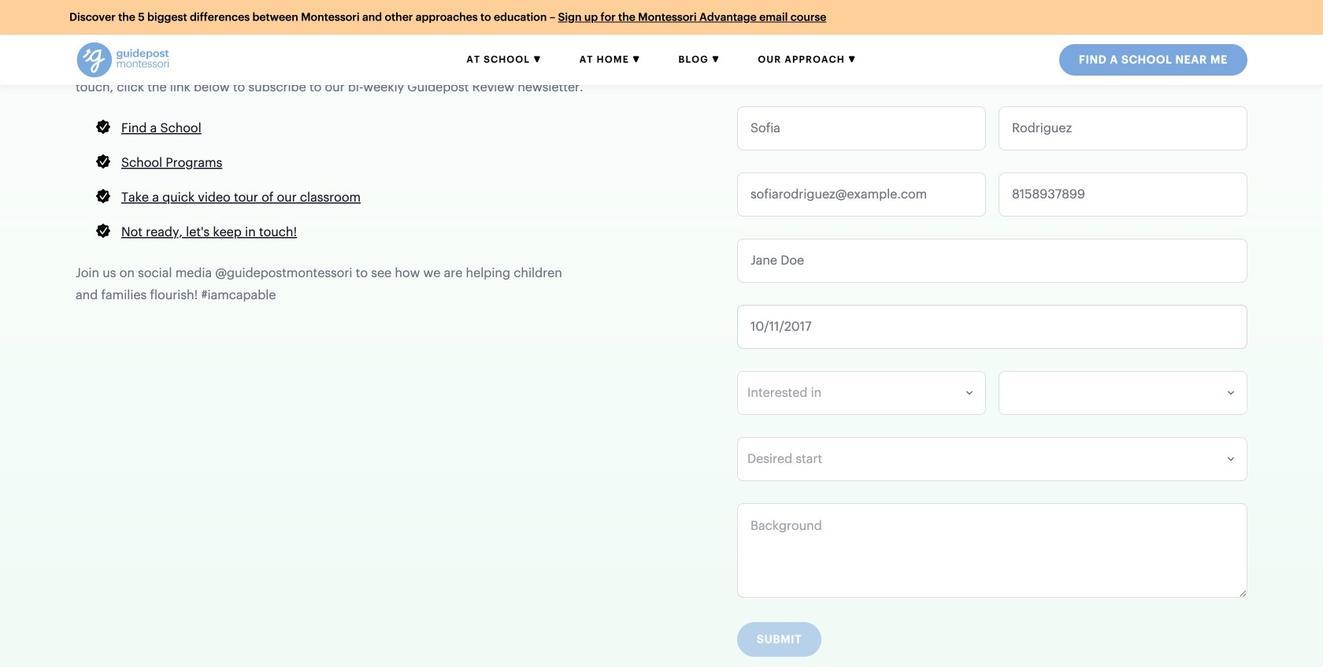 Task type: describe. For each thing, give the bounding box(es) containing it.
Child's DOB - (or due date) mm/dd/yyyy field
[[737, 305, 1247, 349]]

Background text field
[[737, 503, 1247, 598]]

First Name field
[[737, 106, 986, 150]]



Task type: locate. For each thing, give the bounding box(es) containing it.
Last Name field
[[999, 106, 1247, 150]]

Phone Number telephone field
[[999, 172, 1247, 216]]

Email Address email field
[[737, 172, 986, 216]]

Child's Full Name field
[[737, 238, 1247, 283]]



